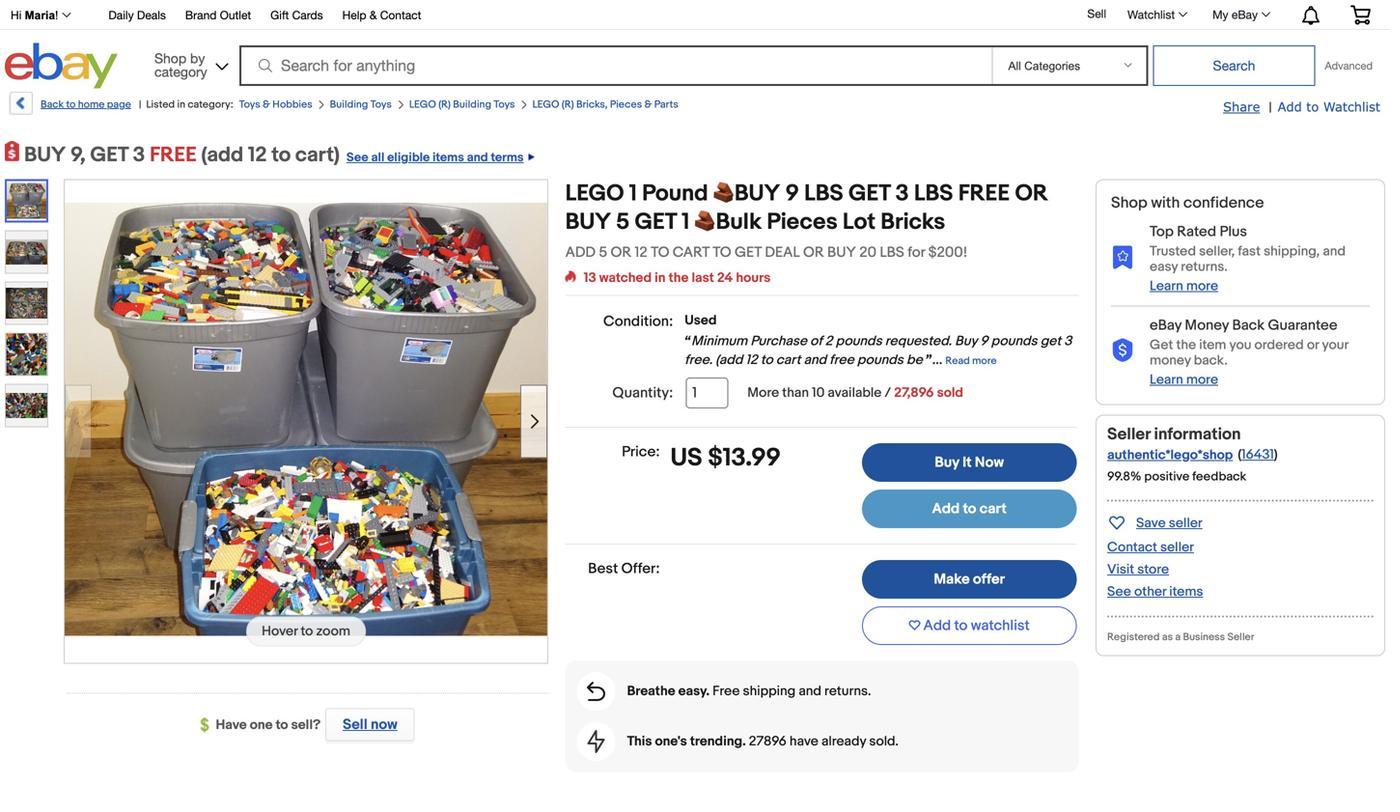 Task type: locate. For each thing, give the bounding box(es) containing it.
lbs
[[804, 180, 844, 208], [914, 180, 953, 208], [880, 244, 905, 261]]

12 inside " minimum purchase of 2 pounds requested.  buy 9 pounds get 3 free. (add 12 to cart and free pounds be
[[746, 352, 758, 368]]

1 horizontal spatial watchlist
[[1324, 99, 1381, 114]]

sell left watchlist link at right top
[[1088, 7, 1107, 20]]

pieces right bricks,
[[610, 98, 642, 111]]

with details__icon image left breathe
[[587, 682, 606, 701]]

contact seller visit store see other items
[[1108, 539, 1204, 600]]

help
[[342, 8, 366, 22]]

to
[[651, 244, 670, 261], [713, 244, 732, 261]]

pieces
[[610, 98, 642, 111], [767, 209, 838, 236]]

9 right 🧱buy in the top of the page
[[785, 180, 799, 208]]

and inside " minimum purchase of 2 pounds requested.  buy 9 pounds get 3 free. (add 12 to cart and free pounds be
[[804, 352, 827, 368]]

1 horizontal spatial 1
[[682, 209, 690, 236]]

sell for sell
[[1088, 7, 1107, 20]]

seller down save seller
[[1161, 539, 1194, 556]]

cart
[[673, 244, 710, 261]]

2 toys from the left
[[371, 98, 392, 111]]

0 horizontal spatial in
[[177, 98, 185, 111]]

0 horizontal spatial lego
[[409, 98, 436, 111]]

1 horizontal spatial &
[[370, 8, 377, 22]]

watchlist down advanced link
[[1324, 99, 1381, 114]]

to right one
[[276, 717, 288, 733]]

watchlist right sell "link"
[[1128, 8, 1175, 21]]

sell left now
[[343, 716, 368, 733]]

🧱bulk
[[695, 209, 762, 236]]

minimum
[[692, 333, 748, 350]]

add inside share | add to watchlist
[[1278, 99, 1302, 114]]

watchlist
[[971, 617, 1030, 634]]

shipping
[[743, 683, 796, 700]]

returns. down rated
[[1181, 259, 1228, 275]]

ebay right my
[[1232, 8, 1258, 21]]

1 horizontal spatial 9
[[980, 333, 988, 350]]

to left cart)
[[272, 142, 291, 168]]

3 right 9, at the top
[[133, 142, 145, 168]]

& inside account navigation
[[370, 8, 377, 22]]

0 horizontal spatial toys
[[239, 98, 260, 111]]

1 horizontal spatial buy
[[565, 209, 611, 236]]

one
[[250, 717, 273, 733]]

1 horizontal spatial shop
[[1111, 194, 1148, 212]]

lbs up 'lot'
[[804, 180, 844, 208]]

(add down 'category:'
[[201, 142, 243, 168]]

shop left by
[[154, 50, 187, 66]]

0 horizontal spatial &
[[263, 98, 270, 111]]

seller for contact
[[1161, 539, 1194, 556]]

ordered
[[1255, 337, 1304, 353]]

1 horizontal spatial in
[[655, 270, 666, 286]]

to up 13 watched in the last 24 hours
[[651, 244, 670, 261]]

0 horizontal spatial shop
[[154, 50, 187, 66]]

1 vertical spatial back
[[1233, 317, 1265, 334]]

buy up add
[[565, 209, 611, 236]]

0 vertical spatial items
[[433, 150, 464, 165]]

1 vertical spatial more
[[972, 355, 997, 367]]

trusted
[[1150, 243, 1196, 260]]

0 horizontal spatial 3
[[133, 142, 145, 168]]

1 vertical spatial see
[[1108, 584, 1132, 600]]

pounds up the /
[[857, 352, 904, 368]]

authentic*lego*shop
[[1108, 447, 1233, 463]]

0 vertical spatial returns.
[[1181, 259, 1228, 275]]

to inside button
[[955, 617, 968, 634]]

see inside "contact seller visit store see other items"
[[1108, 584, 1132, 600]]

add down make
[[924, 617, 951, 634]]

get up hours
[[735, 244, 762, 261]]

2 learn more link from the top
[[1150, 372, 1219, 388]]

0 horizontal spatial cart
[[776, 352, 801, 368]]

sell link
[[1079, 7, 1115, 20]]

(r) left bricks,
[[562, 98, 574, 111]]

1 horizontal spatial returns.
[[1181, 259, 1228, 275]]

in
[[177, 98, 185, 111], [655, 270, 666, 286]]

rated
[[1177, 223, 1217, 240]]

more inside ebay money back guarantee get the item you ordered or your money back. learn more
[[1187, 372, 1219, 388]]

1 horizontal spatial contact
[[1108, 539, 1158, 556]]

to up 24
[[713, 244, 732, 261]]

daily deals
[[108, 8, 166, 22]]

2 learn from the top
[[1150, 372, 1184, 388]]

seller right save
[[1169, 515, 1203, 531]]

cart
[[776, 352, 801, 368], [980, 500, 1007, 518]]

0 vertical spatial cart
[[776, 352, 801, 368]]

1 down "pound" in the top of the page
[[682, 209, 690, 236]]

"
[[685, 333, 692, 350]]

cart down the 'purchase'
[[776, 352, 801, 368]]

and right shipping
[[799, 683, 822, 700]]

to inside " minimum purchase of 2 pounds requested.  buy 9 pounds get 3 free. (add 12 to cart and free pounds be
[[761, 352, 773, 368]]

building up see all eligible items and terms link
[[453, 98, 492, 111]]

0 vertical spatial more
[[1187, 278, 1219, 294]]

1 vertical spatial 3
[[896, 180, 909, 208]]

1 vertical spatial pieces
[[767, 209, 838, 236]]

business
[[1183, 631, 1225, 643]]

get up 'lot'
[[849, 180, 891, 208]]

ebay
[[1232, 8, 1258, 21], [1150, 317, 1182, 334]]

1 horizontal spatial (r)
[[562, 98, 574, 111]]

my
[[1213, 8, 1229, 21]]

0 horizontal spatial 1
[[629, 180, 637, 208]]

5 up watched
[[616, 209, 630, 236]]

learn more link for rated
[[1150, 278, 1219, 294]]

page
[[107, 98, 131, 111]]

deals
[[137, 8, 166, 22]]

in right listed
[[177, 98, 185, 111]]

account navigation
[[0, 0, 1386, 30]]

to inside share | add to watchlist
[[1307, 99, 1319, 114]]

1 building from the left
[[330, 98, 368, 111]]

to down advanced link
[[1307, 99, 1319, 114]]

brand
[[185, 8, 217, 22]]

lot
[[843, 209, 876, 236]]

1 vertical spatial buy
[[565, 209, 611, 236]]

2 to from the left
[[713, 244, 732, 261]]

advanced
[[1325, 59, 1373, 72]]

learn
[[1150, 278, 1184, 294], [1150, 372, 1184, 388]]

0 horizontal spatial 9
[[785, 180, 799, 208]]

toys up terms
[[494, 98, 515, 111]]

more down back.
[[1187, 372, 1219, 388]]

!
[[55, 9, 58, 22]]

0 vertical spatial contact
[[380, 8, 421, 22]]

available
[[828, 385, 882, 401]]

1 vertical spatial the
[[1177, 337, 1196, 353]]

& left hobbies
[[263, 98, 270, 111]]

0 horizontal spatial items
[[433, 150, 464, 165]]

1 vertical spatial seller
[[1228, 631, 1255, 643]]

lego left bricks,
[[532, 98, 560, 111]]

get
[[90, 142, 128, 168], [849, 180, 891, 208], [635, 209, 677, 236], [735, 244, 762, 261]]

1 horizontal spatial the
[[1177, 337, 1196, 353]]

returns. inside top rated plus trusted seller, fast shipping, and easy returns. learn more
[[1181, 259, 1228, 275]]

breathe easy. free shipping and returns.
[[627, 683, 871, 700]]

0 vertical spatial back
[[41, 98, 64, 111]]

1 vertical spatial watchlist
[[1324, 99, 1381, 114]]

)
[[1274, 446, 1278, 463]]

sell inside the sell now link
[[343, 716, 368, 733]]

0 horizontal spatial (add
[[201, 142, 243, 168]]

to left home
[[66, 98, 76, 111]]

free up $200!
[[959, 180, 1010, 208]]

seller inside seller information authentic*lego*shop ( 16431 ) 99.8% positive feedback
[[1108, 424, 1151, 445]]

learn more link down money
[[1150, 372, 1219, 388]]

add inside button
[[924, 617, 951, 634]]

advanced link
[[1316, 46, 1383, 85]]

(add
[[201, 142, 243, 168], [716, 352, 743, 368]]

plus
[[1220, 223, 1247, 240]]

toys right 'category:'
[[239, 98, 260, 111]]

toys up the all
[[371, 98, 392, 111]]

0 horizontal spatial ebay
[[1150, 317, 1182, 334]]

in inside us $13.99 "main content"
[[655, 270, 666, 286]]

1 vertical spatial shop
[[1111, 194, 1148, 212]]

& left parts
[[645, 98, 652, 111]]

| left listed
[[139, 98, 141, 111]]

0 vertical spatial seller
[[1108, 424, 1151, 445]]

see left the all
[[347, 150, 368, 165]]

seller inside button
[[1169, 515, 1203, 531]]

add
[[1278, 99, 1302, 114], [932, 500, 960, 518], [924, 617, 951, 634]]

buy left it
[[935, 454, 960, 471]]

buy up " ... read more
[[955, 333, 977, 350]]

contact up visit store link
[[1108, 539, 1158, 556]]

1 left "pound" in the top of the page
[[629, 180, 637, 208]]

(r) up see all eligible items and terms link
[[439, 98, 451, 111]]

0 horizontal spatial (r)
[[439, 98, 451, 111]]

1 horizontal spatial 3
[[896, 180, 909, 208]]

the right get
[[1177, 337, 1196, 353]]

lego for building
[[409, 98, 436, 111]]

2 horizontal spatial 3
[[1064, 333, 1072, 350]]

with details__icon image left the 'this'
[[588, 730, 605, 753]]

12 down toys & hobbies link
[[248, 142, 267, 168]]

returns. up already
[[825, 683, 871, 700]]

items
[[433, 150, 464, 165], [1170, 584, 1204, 600]]

buy
[[955, 333, 977, 350], [935, 454, 960, 471]]

1 horizontal spatial to
[[713, 244, 732, 261]]

1 horizontal spatial sell
[[1088, 7, 1107, 20]]

1 learn from the top
[[1150, 278, 1184, 294]]

1 vertical spatial add
[[932, 500, 960, 518]]

and right the shipping,
[[1323, 243, 1346, 260]]

add down buy it now link
[[932, 500, 960, 518]]

store
[[1138, 561, 1169, 578]]

last
[[692, 270, 714, 286]]

1 vertical spatial contact
[[1108, 539, 1158, 556]]

cart down now
[[980, 500, 1007, 518]]

sold
[[937, 385, 964, 401]]

5 right add
[[599, 244, 607, 261]]

to down the 'purchase'
[[761, 352, 773, 368]]

3 right get
[[1064, 333, 1072, 350]]

more
[[1187, 278, 1219, 294], [972, 355, 997, 367], [1187, 372, 1219, 388]]

building right hobbies
[[330, 98, 368, 111]]

with details__icon image left easy
[[1111, 245, 1135, 269]]

2 horizontal spatial buy
[[828, 244, 856, 261]]

hours
[[736, 270, 771, 286]]

12 down the 'purchase'
[[746, 352, 758, 368]]

lego inside lego 1 pound 🧱buy 9 lbs get 3 lbs free or buy 5 get 1 🧱bulk pieces lot bricks add 5 or 12 to cart to get deal or buy 20 lbs for $200!
[[565, 180, 624, 208]]

sell inside account navigation
[[1088, 7, 1107, 20]]

lbs right '20'
[[880, 244, 905, 261]]

0 horizontal spatial buy
[[24, 142, 66, 168]]

None submit
[[1153, 45, 1316, 86]]

see down visit on the bottom of the page
[[1108, 584, 1132, 600]]

0 horizontal spatial pieces
[[610, 98, 642, 111]]

2 horizontal spatial 12
[[746, 352, 758, 368]]

2 horizontal spatial toys
[[494, 98, 515, 111]]

gift cards link
[[271, 5, 323, 27]]

used
[[685, 312, 717, 329]]

0 vertical spatial free
[[150, 142, 197, 168]]

cart inside " minimum purchase of 2 pounds requested.  buy 9 pounds get 3 free. (add 12 to cart and free pounds be
[[776, 352, 801, 368]]

0 vertical spatial watchlist
[[1128, 8, 1175, 21]]

in right watched
[[655, 270, 666, 286]]

| right share button
[[1269, 99, 1272, 116]]

1 vertical spatial 5
[[599, 244, 607, 261]]

lego up add
[[565, 180, 624, 208]]

see
[[347, 150, 368, 165], [1108, 584, 1132, 600]]

0 vertical spatial see
[[347, 150, 368, 165]]

best
[[588, 560, 618, 577]]

make offer link
[[862, 560, 1077, 599]]

1 vertical spatial learn
[[1150, 372, 1184, 388]]

with details__icon image left get
[[1111, 339, 1135, 363]]

lbs up "bricks"
[[914, 180, 953, 208]]

...
[[933, 352, 943, 368]]

seller right business
[[1228, 631, 1255, 643]]

money
[[1185, 317, 1229, 334]]

1 horizontal spatial 12
[[635, 244, 648, 261]]

gift cards
[[271, 8, 323, 22]]

contact
[[380, 8, 421, 22], [1108, 539, 1158, 556]]

(r)
[[439, 98, 451, 111], [562, 98, 574, 111]]

buy left 9, at the top
[[24, 142, 66, 168]]

(add down minimum
[[716, 352, 743, 368]]

learn down money
[[1150, 372, 1184, 388]]

1 horizontal spatial ebay
[[1232, 8, 1258, 21]]

&
[[370, 8, 377, 22], [263, 98, 270, 111], [645, 98, 652, 111]]

the inside ebay money back guarantee get the item you ordered or your money back. learn more
[[1177, 337, 1196, 353]]

shop inside shop by category
[[154, 50, 187, 66]]

& for toys
[[263, 98, 270, 111]]

pieces up deal
[[767, 209, 838, 236]]

and down of
[[804, 352, 827, 368]]

1 vertical spatial returns.
[[825, 683, 871, 700]]

1 vertical spatial 9
[[980, 333, 988, 350]]

building toys link
[[330, 98, 392, 111]]

learn down easy
[[1150, 278, 1184, 294]]

3 inside lego 1 pound 🧱buy 9 lbs get 3 lbs free or buy 5 get 1 🧱bulk pieces lot bricks add 5 or 12 to cart to get deal or buy 20 lbs for $200!
[[896, 180, 909, 208]]

3 up "bricks"
[[896, 180, 909, 208]]

(r) for building
[[439, 98, 451, 111]]

learn more link
[[1150, 278, 1219, 294], [1150, 372, 1219, 388]]

price:
[[622, 443, 660, 461]]

get right 9, at the top
[[90, 142, 128, 168]]

other
[[1135, 584, 1167, 600]]

us $13.99 main content
[[565, 179, 1079, 785]]

0 horizontal spatial watchlist
[[1128, 8, 1175, 21]]

learn more link for money
[[1150, 372, 1219, 388]]

(r) for bricks,
[[562, 98, 574, 111]]

share
[[1224, 99, 1260, 114]]

with details__icon image for ebay money back guarantee
[[1111, 339, 1135, 363]]

0 vertical spatial sell
[[1088, 7, 1107, 20]]

to
[[66, 98, 76, 111], [1307, 99, 1319, 114], [272, 142, 291, 168], [761, 352, 773, 368], [963, 500, 977, 518], [955, 617, 968, 634], [276, 717, 288, 733]]

visit store link
[[1108, 561, 1169, 578]]

1 horizontal spatial |
[[1269, 99, 1272, 116]]

seller up 99.8%
[[1108, 424, 1151, 445]]

0 vertical spatial 1
[[629, 180, 637, 208]]

more inside top rated plus trusted seller, fast shipping, and easy returns. learn more
[[1187, 278, 1219, 294]]

1 vertical spatial (add
[[716, 352, 743, 368]]

lego up see all eligible items and terms link
[[409, 98, 436, 111]]

help & contact
[[342, 8, 421, 22]]

this one's trending. 27896 have already sold.
[[627, 733, 899, 750]]

more
[[748, 385, 779, 401]]

watchlist inside account navigation
[[1128, 8, 1175, 21]]

toys & hobbies link
[[239, 98, 313, 111]]

picture 4 of 5 image
[[6, 334, 47, 375]]

this
[[627, 733, 652, 750]]

1 horizontal spatial lego
[[532, 98, 560, 111]]

1 learn more link from the top
[[1150, 278, 1219, 294]]

now
[[371, 716, 398, 733]]

back up you
[[1233, 317, 1265, 334]]

0 vertical spatial 9
[[785, 180, 799, 208]]

more down seller,
[[1187, 278, 1219, 294]]

shop left with
[[1111, 194, 1148, 212]]

home
[[78, 98, 105, 111]]

1 horizontal spatial see
[[1108, 584, 1132, 600]]

2 vertical spatial 3
[[1064, 333, 1072, 350]]

back left home
[[41, 98, 64, 111]]

2 vertical spatial 12
[[746, 352, 758, 368]]

the left last
[[669, 270, 689, 286]]

| inside share | add to watchlist
[[1269, 99, 1272, 116]]

0 horizontal spatial to
[[651, 244, 670, 261]]

brand outlet
[[185, 8, 251, 22]]

seller inside "contact seller visit store see other items"
[[1161, 539, 1194, 556]]

cart)
[[295, 142, 340, 168]]

0 vertical spatial in
[[177, 98, 185, 111]]

1 vertical spatial free
[[959, 180, 1010, 208]]

buy left '20'
[[828, 244, 856, 261]]

buy 9, get 3 free (add 12 to cart)
[[24, 142, 340, 168]]

2 (r) from the left
[[562, 98, 574, 111]]

& right help
[[370, 8, 377, 22]]

bricks
[[881, 209, 946, 236]]

learn more link down easy
[[1150, 278, 1219, 294]]

20
[[860, 244, 877, 261]]

add for add to watchlist
[[924, 617, 951, 634]]

add right the share
[[1278, 99, 1302, 114]]

more right read
[[972, 355, 997, 367]]

sell
[[1088, 7, 1107, 20], [343, 716, 368, 733]]

1 vertical spatial seller
[[1161, 539, 1194, 556]]

1 vertical spatial cart
[[980, 500, 1007, 518]]

$13.99
[[708, 443, 781, 473]]

0 horizontal spatial or
[[611, 244, 632, 261]]

" ... read more
[[926, 352, 997, 368]]

0 horizontal spatial lbs
[[804, 180, 844, 208]]

0 vertical spatial learn more link
[[1150, 278, 1219, 294]]

and inside top rated plus trusted seller, fast shipping, and easy returns. learn more
[[1323, 243, 1346, 260]]

1 vertical spatial ebay
[[1150, 317, 1182, 334]]

with details__icon image
[[1111, 245, 1135, 269], [1111, 339, 1135, 363], [587, 682, 606, 701], [588, 730, 605, 753]]

shop for shop by category
[[154, 50, 187, 66]]

1 horizontal spatial (add
[[716, 352, 743, 368]]

1 (r) from the left
[[439, 98, 451, 111]]

items right other
[[1170, 584, 1204, 600]]

12 up watched
[[635, 244, 648, 261]]

1 vertical spatial learn more link
[[1150, 372, 1219, 388]]

2 horizontal spatial &
[[645, 98, 652, 111]]

1 horizontal spatial items
[[1170, 584, 1204, 600]]

lego 1 pound 🧱buy 9 lbs get 3 lbs free or buy 5 get 1 🧱bulk pieces lot bricks - picture 1 of 5 image
[[65, 203, 547, 636]]

returns. inside us $13.99 "main content"
[[825, 683, 871, 700]]

to left watchlist at the right
[[955, 617, 968, 634]]

🧱buy
[[713, 180, 780, 208]]

get down "pound" in the top of the page
[[635, 209, 677, 236]]

items right eligible
[[433, 150, 464, 165]]

0 horizontal spatial contact
[[380, 8, 421, 22]]

1 vertical spatial sell
[[343, 716, 368, 733]]

ebay up get
[[1150, 317, 1182, 334]]

add to cart
[[932, 500, 1007, 518]]



Task type: describe. For each thing, give the bounding box(es) containing it.
and left terms
[[467, 150, 488, 165]]

| listed in category:
[[139, 98, 233, 111]]

cards
[[292, 8, 323, 22]]

the inside us $13.99 "main content"
[[669, 270, 689, 286]]

my ebay
[[1213, 8, 1258, 21]]

2 vertical spatial buy
[[828, 244, 856, 261]]

24
[[717, 270, 733, 286]]

add to watchlist
[[924, 617, 1030, 634]]

with details__icon image for this one's trending.
[[588, 730, 605, 753]]

now
[[975, 454, 1004, 471]]

1 horizontal spatial 5
[[616, 209, 630, 236]]

outlet
[[220, 8, 251, 22]]

seller information authentic*lego*shop ( 16431 ) 99.8% positive feedback
[[1108, 424, 1278, 484]]

add for add to cart
[[932, 500, 960, 518]]

12 inside lego 1 pound 🧱buy 9 lbs get 3 lbs free or buy 5 get 1 🧱bulk pieces lot bricks add 5 or 12 to cart to get deal or buy 20 lbs for $200!
[[635, 244, 648, 261]]

none submit inside shop by category banner
[[1153, 45, 1316, 86]]

shop by category banner
[[0, 0, 1386, 94]]

1 vertical spatial buy
[[935, 454, 960, 471]]

save
[[1137, 515, 1166, 531]]

lego for pound
[[565, 180, 624, 208]]

contact inside "contact seller visit store see other items"
[[1108, 539, 1158, 556]]

seller,
[[1199, 243, 1235, 260]]

offer
[[973, 571, 1005, 588]]

read
[[946, 355, 970, 367]]

0 vertical spatial (add
[[201, 142, 243, 168]]

eligible
[[387, 150, 430, 165]]

free
[[713, 683, 740, 700]]

offer:
[[621, 560, 660, 577]]

daily deals link
[[108, 5, 166, 27]]

guarantee
[[1268, 317, 1338, 334]]

2 horizontal spatial or
[[1015, 180, 1048, 208]]

13
[[584, 270, 596, 286]]

get
[[1041, 333, 1061, 350]]

pounds up the free
[[836, 333, 882, 350]]

hobbies
[[273, 98, 313, 111]]

be
[[907, 352, 923, 368]]

top
[[1150, 223, 1174, 240]]

positive
[[1145, 469, 1190, 484]]

a
[[1176, 631, 1181, 643]]

your shopping cart image
[[1350, 5, 1372, 24]]

maria
[[25, 9, 55, 22]]

lego (r) bricks, pieces & parts link
[[532, 98, 679, 111]]

ebay inside account navigation
[[1232, 8, 1258, 21]]

see inside see all eligible items and terms link
[[347, 150, 368, 165]]

2 building from the left
[[453, 98, 492, 111]]

(add inside " minimum purchase of 2 pounds requested.  buy 9 pounds get 3 free. (add 12 to cart and free pounds be
[[716, 352, 743, 368]]

pieces inside lego 1 pound 🧱buy 9 lbs get 3 lbs free or buy 5 get 1 🧱bulk pieces lot bricks add 5 or 12 to cart to get deal or buy 20 lbs for $200!
[[767, 209, 838, 236]]

watchlist inside share | add to watchlist
[[1324, 99, 1381, 114]]

to down buy it now link
[[963, 500, 977, 518]]

contact inside account navigation
[[380, 8, 421, 22]]

9 inside lego 1 pound 🧱buy 9 lbs get 3 lbs free or buy 5 get 1 🧱bulk pieces lot bricks add 5 or 12 to cart to get deal or buy 20 lbs for $200!
[[785, 180, 799, 208]]

sell for sell now
[[343, 716, 368, 733]]

see other items link
[[1108, 584, 1204, 600]]

make
[[934, 571, 970, 588]]

us $13.99
[[671, 443, 781, 473]]

listed
[[146, 98, 175, 111]]

3 toys from the left
[[494, 98, 515, 111]]

registered
[[1108, 631, 1160, 643]]

have
[[216, 717, 247, 733]]

Quantity: text field
[[686, 378, 728, 408]]

of
[[810, 333, 822, 350]]

seller for save
[[1169, 515, 1203, 531]]

lego for bricks,
[[532, 98, 560, 111]]

learn inside ebay money back guarantee get the item you ordered or your money back. learn more
[[1150, 372, 1184, 388]]

by
[[190, 50, 205, 66]]

16431 link
[[1242, 446, 1274, 463]]

have
[[790, 733, 819, 750]]

1 horizontal spatial cart
[[980, 500, 1007, 518]]

3 inside " minimum purchase of 2 pounds requested.  buy 9 pounds get 3 free. (add 12 to cart and free pounds be
[[1064, 333, 1072, 350]]

1 toys from the left
[[239, 98, 260, 111]]

picture 5 of 5 image
[[6, 385, 47, 426]]

picture 2 of 5 image
[[6, 231, 47, 273]]

0 vertical spatial buy
[[24, 142, 66, 168]]

or
[[1307, 337, 1319, 353]]

deal
[[765, 244, 800, 261]]

0 vertical spatial 12
[[248, 142, 267, 168]]

with details__icon image for breathe easy.
[[587, 682, 606, 701]]

best offer:
[[588, 560, 660, 577]]

for
[[908, 244, 925, 261]]

dollar sign image
[[200, 718, 216, 733]]

1 vertical spatial 1
[[682, 209, 690, 236]]

in for watched
[[655, 270, 666, 286]]

lego (r) bricks, pieces & parts
[[532, 98, 679, 111]]

us
[[671, 443, 703, 473]]

27896
[[749, 733, 787, 750]]

back inside ebay money back guarantee get the item you ordered or your money back. learn more
[[1233, 317, 1265, 334]]

condition:
[[603, 313, 673, 330]]

shipping,
[[1264, 243, 1320, 260]]

breathe
[[627, 683, 675, 700]]

with details__icon image for top rated plus
[[1111, 245, 1135, 269]]

16431
[[1242, 446, 1274, 463]]

quantity:
[[613, 384, 673, 402]]

get
[[1150, 337, 1174, 353]]

ebay money back guarantee get the item you ordered or your money back. learn more
[[1150, 317, 1349, 388]]

ebay inside ebay money back guarantee get the item you ordered or your money back. learn more
[[1150, 317, 1182, 334]]

toys & hobbies
[[239, 98, 313, 111]]

1 horizontal spatial or
[[803, 244, 824, 261]]

Search for anything text field
[[242, 47, 988, 84]]

items inside "contact seller visit store see other items"
[[1170, 584, 1204, 600]]

category:
[[188, 98, 233, 111]]

2
[[825, 333, 833, 350]]

bricks,
[[576, 98, 608, 111]]

help & contact link
[[342, 5, 421, 27]]

you
[[1230, 337, 1252, 353]]

more inside " ... read more
[[972, 355, 997, 367]]

already
[[822, 733, 866, 750]]

27,896
[[894, 385, 934, 401]]

more than 10 available / 27,896 sold
[[748, 385, 964, 401]]

1 horizontal spatial lbs
[[880, 244, 905, 261]]

(
[[1238, 446, 1242, 463]]

with
[[1151, 194, 1180, 212]]

9 inside " minimum purchase of 2 pounds requested.  buy 9 pounds get 3 free. (add 12 to cart and free pounds be
[[980, 333, 988, 350]]

0 vertical spatial pieces
[[610, 98, 642, 111]]

0 horizontal spatial 5
[[599, 244, 607, 261]]

free inside lego 1 pound 🧱buy 9 lbs get 3 lbs free or buy 5 get 1 🧱bulk pieces lot bricks add 5 or 12 to cart to get deal or buy 20 lbs for $200!
[[959, 180, 1010, 208]]

add to watchlist link
[[1278, 98, 1381, 116]]

category
[[154, 64, 207, 80]]

picture 1 of 5 image
[[7, 181, 46, 221]]

in for listed
[[177, 98, 185, 111]]

0 horizontal spatial back
[[41, 98, 64, 111]]

than
[[782, 385, 809, 401]]

sell now link
[[321, 708, 415, 741]]

0 horizontal spatial |
[[139, 98, 141, 111]]

fast
[[1238, 243, 1261, 260]]

confidence
[[1184, 194, 1265, 212]]

" minimum purchase of 2 pounds requested.  buy 9 pounds get 3 free. (add 12 to cart and free pounds be
[[685, 333, 1072, 368]]

9,
[[70, 142, 86, 168]]

picture 3 of 5 image
[[6, 282, 47, 324]]

learn inside top rated plus trusted seller, fast shipping, and easy returns. learn more
[[1150, 278, 1184, 294]]

shop for shop with confidence
[[1111, 194, 1148, 212]]

it
[[963, 454, 972, 471]]

buy it now
[[935, 454, 1004, 471]]

gift
[[271, 8, 289, 22]]

buy inside " minimum purchase of 2 pounds requested.  buy 9 pounds get 3 free. (add 12 to cart and free pounds be
[[955, 333, 977, 350]]

see all eligible items and terms link
[[340, 142, 534, 168]]

share | add to watchlist
[[1224, 99, 1381, 116]]

2 horizontal spatial lbs
[[914, 180, 953, 208]]

pounds left get
[[991, 333, 1038, 350]]

0 horizontal spatial free
[[150, 142, 197, 168]]

see all eligible items and terms
[[347, 150, 524, 165]]

free.
[[685, 352, 713, 368]]

as
[[1162, 631, 1173, 643]]

0 vertical spatial 3
[[133, 142, 145, 168]]

13 watched in the last 24 hours
[[584, 270, 771, 286]]

& for help
[[370, 8, 377, 22]]

hi
[[11, 9, 22, 22]]

1 to from the left
[[651, 244, 670, 261]]

pound
[[642, 180, 708, 208]]



Task type: vqa. For each thing, say whether or not it's contained in the screenshot.
New
no



